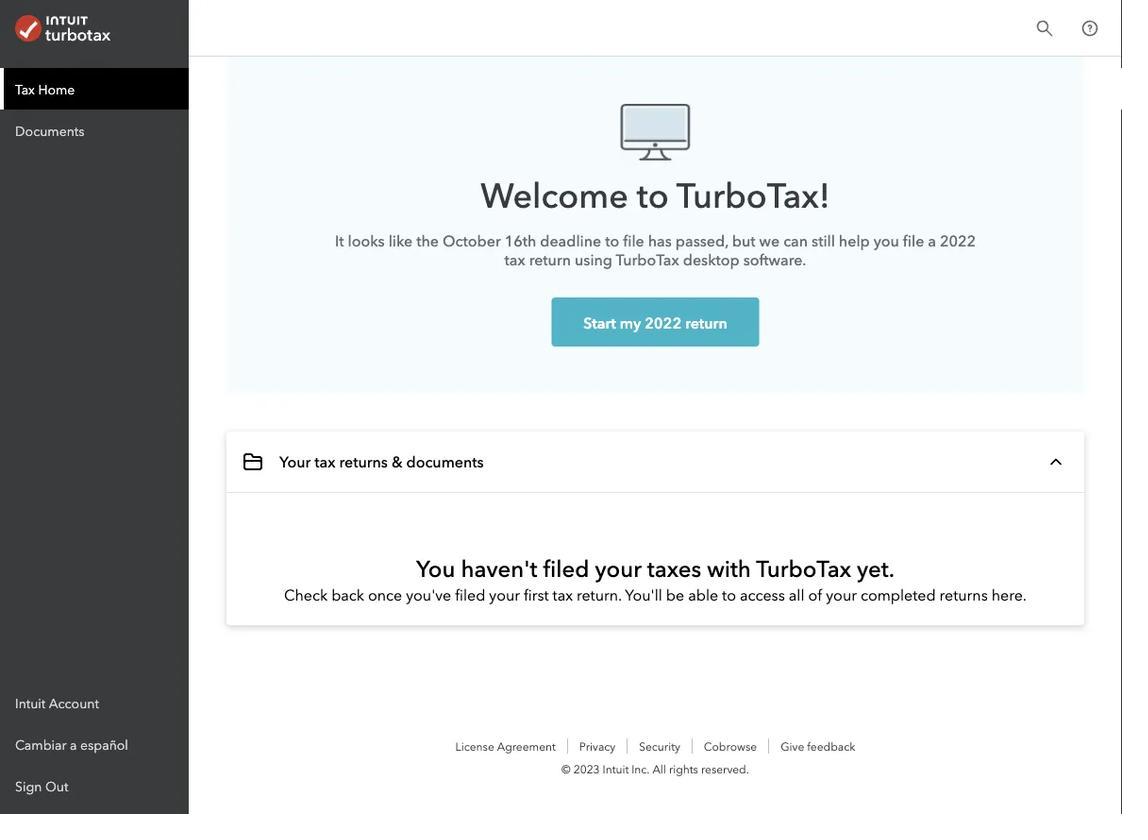 Task type: describe. For each thing, give the bounding box(es) containing it.
license agreement link
[[456, 739, 556, 754]]

able
[[689, 586, 719, 604]]

your tax returns & documents button
[[227, 432, 1085, 492]]

1 horizontal spatial your
[[595, 555, 642, 582]]

turbotax!
[[677, 175, 831, 216]]

you'll
[[626, 586, 663, 604]]

here.
[[992, 586, 1028, 604]]

my
[[620, 312, 641, 332]]

but
[[733, 232, 756, 250]]

license agreement
[[456, 739, 556, 754]]

help image
[[1081, 19, 1100, 38]]

returns inside 'your tax returns & documents' dropdown button
[[339, 453, 388, 471]]

desktop
[[683, 251, 740, 269]]

0 vertical spatial filed
[[543, 555, 590, 582]]

1 horizontal spatial return
[[686, 312, 728, 332]]

looks
[[348, 232, 385, 250]]

taxes
[[648, 555, 702, 582]]

to inside it looks like the october 16th deadline to file has passed, but we can still help you file a 2022 tax return using turbotax desktop software.
[[606, 232, 620, 250]]

inc.
[[632, 761, 650, 776]]

rights
[[669, 761, 699, 776]]

give
[[781, 739, 805, 754]]

your tax returns & documents
[[280, 453, 484, 471]]

search image
[[1036, 19, 1055, 38]]

tax home
[[15, 80, 75, 97]]

start
[[584, 312, 616, 332]]

your
[[280, 453, 311, 471]]

0 horizontal spatial a
[[70, 735, 77, 753]]

out
[[45, 777, 68, 794]]

intuit account link
[[0, 682, 189, 723]]

2022 inside it looks like the october 16th deadline to file has passed, but we can still help you file a 2022 tax return using turbotax desktop software.
[[941, 232, 977, 250]]

returns inside you haven't filed your taxes with turbotax yet. check back once you've filed your first tax return. you'll be able to access all of your completed returns here.
[[940, 586, 989, 604]]

start my 2022 return link
[[552, 297, 760, 347]]

can
[[784, 232, 808, 250]]

tax home link
[[0, 68, 189, 110]]

documents
[[15, 121, 84, 139]]

you haven't filed your taxes with turbotax yet. check back once you've filed your first tax return. you'll be able to access all of your completed returns here.
[[284, 555, 1028, 604]]

october
[[443, 232, 501, 250]]

turbotax inside you haven't filed your taxes with turbotax yet. check back once you've filed your first tax return. you'll be able to access all of your completed returns here.
[[757, 555, 852, 582]]

deadline
[[541, 232, 602, 250]]

haven't
[[461, 555, 538, 582]]

account
[[49, 694, 99, 711]]

español
[[80, 735, 128, 753]]

home
[[38, 80, 75, 97]]

welcome to turbotax!
[[481, 175, 831, 216]]

©
[[562, 761, 571, 776]]

a inside it looks like the october 16th deadline to file has passed, but we can still help you file a 2022 tax return using turbotax desktop software.
[[929, 232, 937, 250]]

completed
[[861, 586, 937, 604]]



Task type: locate. For each thing, give the bounding box(es) containing it.
turbotax up all
[[757, 555, 852, 582]]

1 vertical spatial filed
[[455, 586, 486, 604]]

with
[[708, 555, 752, 582]]

2023
[[574, 761, 600, 776]]

tax
[[15, 80, 35, 97]]

the
[[417, 232, 439, 250]]

a right "you"
[[929, 232, 937, 250]]

1 vertical spatial intuit
[[603, 761, 629, 776]]

access
[[740, 586, 786, 604]]

returns left 'here.'
[[940, 586, 989, 604]]

2022 right "you"
[[941, 232, 977, 250]]

0 horizontal spatial tax
[[315, 453, 336, 471]]

1 horizontal spatial 2022
[[941, 232, 977, 250]]

cambiar a español link
[[0, 723, 189, 765]]

2 horizontal spatial to
[[723, 586, 737, 604]]

welcome to turbotax! main content
[[189, 57, 1123, 814]]

returns left '&'
[[339, 453, 388, 471]]

0 horizontal spatial your
[[490, 586, 520, 604]]

1 file from the left
[[624, 232, 645, 250]]

0 horizontal spatial returns
[[339, 453, 388, 471]]

2 vertical spatial to
[[723, 586, 737, 604]]

0 vertical spatial intuit
[[15, 694, 46, 711]]

still
[[812, 232, 836, 250]]

return inside it looks like the october 16th deadline to file has passed, but we can still help you file a 2022 tax return using turbotax desktop software.
[[529, 251, 571, 269]]

all
[[653, 761, 667, 776]]

intuit
[[15, 694, 46, 711], [603, 761, 629, 776]]

sign out link
[[0, 765, 189, 807]]

1 vertical spatial a
[[70, 735, 77, 753]]

tax down "16th"
[[505, 251, 526, 269]]

you
[[874, 232, 900, 250]]

turbotax down has
[[616, 251, 680, 269]]

documents link
[[0, 110, 189, 151]]

return
[[529, 251, 571, 269], [686, 312, 728, 332]]

tax right your
[[315, 453, 336, 471]]

0 horizontal spatial to
[[606, 232, 620, 250]]

filed down haven't
[[455, 586, 486, 604]]

0 horizontal spatial turbotax
[[616, 251, 680, 269]]

0 horizontal spatial filed
[[455, 586, 486, 604]]

1 horizontal spatial intuit
[[603, 761, 629, 776]]

turbotax image
[[15, 15, 111, 42]]

1 horizontal spatial filed
[[543, 555, 590, 582]]

privacy link
[[580, 739, 616, 754]]

file
[[624, 232, 645, 250], [904, 232, 925, 250]]

cobrowse link
[[704, 739, 758, 754]]

1 horizontal spatial returns
[[940, 586, 989, 604]]

to up has
[[637, 175, 669, 216]]

to inside you haven't filed your taxes with turbotax yet. check back once you've filed your first tax return. you'll be able to access all of your completed returns here.
[[723, 586, 737, 604]]

back
[[332, 586, 365, 604]]

license
[[456, 739, 495, 754]]

your up return.
[[595, 555, 642, 582]]

turbotax
[[616, 251, 680, 269], [757, 555, 852, 582]]

all
[[789, 586, 805, 604]]

you
[[417, 555, 456, 582]]

0 vertical spatial 2022
[[941, 232, 977, 250]]

0 vertical spatial turbotax
[[616, 251, 680, 269]]

© 2023 intuit inc. all rights reserved.
[[562, 761, 750, 776]]

0 horizontal spatial return
[[529, 251, 571, 269]]

1 vertical spatial 2022
[[645, 312, 682, 332]]

turbotax inside it looks like the october 16th deadline to file has passed, but we can still help you file a 2022 tax return using turbotax desktop software.
[[616, 251, 680, 269]]

yet.
[[857, 555, 895, 582]]

sign
[[15, 777, 42, 794]]

1 vertical spatial to
[[606, 232, 620, 250]]

1 vertical spatial return
[[686, 312, 728, 332]]

2022 right my
[[645, 312, 682, 332]]

give feedback
[[781, 739, 856, 754]]

0 vertical spatial to
[[637, 175, 669, 216]]

&
[[392, 453, 403, 471]]

1 vertical spatial turbotax
[[757, 555, 852, 582]]

file left has
[[624, 232, 645, 250]]

privacy
[[580, 739, 616, 754]]

be
[[667, 586, 685, 604]]

filed up first
[[543, 555, 590, 582]]

security link
[[640, 739, 681, 754]]

tax right first
[[553, 586, 573, 604]]

welcome
[[481, 175, 629, 216]]

documents
[[407, 453, 484, 471]]

2 vertical spatial tax
[[553, 586, 573, 604]]

to up using
[[606, 232, 620, 250]]

1 vertical spatial returns
[[940, 586, 989, 604]]

help
[[839, 232, 870, 250]]

feedback
[[808, 739, 856, 754]]

turbotax desktop image
[[620, 104, 691, 170]]

1 horizontal spatial turbotax
[[757, 555, 852, 582]]

first
[[524, 586, 549, 604]]

0 horizontal spatial intuit
[[15, 694, 46, 711]]

16th
[[505, 232, 537, 250]]

0 vertical spatial returns
[[339, 453, 388, 471]]

cambiar a español
[[15, 735, 128, 753]]

software.
[[744, 251, 807, 269]]

has
[[649, 232, 672, 250]]

a left español
[[70, 735, 77, 753]]

agreement
[[497, 739, 556, 754]]

0 vertical spatial tax
[[505, 251, 526, 269]]

2 horizontal spatial your
[[827, 586, 857, 604]]

tax
[[505, 251, 526, 269], [315, 453, 336, 471], [553, 586, 573, 604]]

0 vertical spatial return
[[529, 251, 571, 269]]

cambiar
[[15, 735, 67, 753]]

intuit left inc.
[[603, 761, 629, 776]]

tax inside dropdown button
[[315, 453, 336, 471]]

0 horizontal spatial file
[[624, 232, 645, 250]]

0 vertical spatial a
[[929, 232, 937, 250]]

file right "you"
[[904, 232, 925, 250]]

your right of
[[827, 586, 857, 604]]

start my 2022 return
[[584, 312, 728, 332]]

2 horizontal spatial tax
[[553, 586, 573, 604]]

your
[[595, 555, 642, 582], [490, 586, 520, 604], [827, 586, 857, 604]]

sign out
[[15, 777, 68, 794]]

2 file from the left
[[904, 232, 925, 250]]

return down desktop
[[686, 312, 728, 332]]

give feedback link
[[781, 739, 856, 754]]

1 horizontal spatial a
[[929, 232, 937, 250]]

return.
[[577, 586, 622, 604]]

to
[[637, 175, 669, 216], [606, 232, 620, 250], [723, 586, 737, 604]]

like
[[389, 232, 413, 250]]

1 horizontal spatial tax
[[505, 251, 526, 269]]

using
[[575, 251, 613, 269]]

of
[[809, 586, 823, 604]]

0 horizontal spatial 2022
[[645, 312, 682, 332]]

check
[[284, 586, 328, 604]]

1 vertical spatial tax
[[315, 453, 336, 471]]

to right able
[[723, 586, 737, 604]]

1 horizontal spatial to
[[637, 175, 669, 216]]

intuit inside welcome to turbotax! main content
[[603, 761, 629, 776]]

once
[[368, 586, 403, 604]]

passed,
[[676, 232, 729, 250]]

intuit up cambiar
[[15, 694, 46, 711]]

1 horizontal spatial file
[[904, 232, 925, 250]]

security
[[640, 739, 681, 754]]

cobrowse
[[704, 739, 758, 754]]

filed
[[543, 555, 590, 582], [455, 586, 486, 604]]

we
[[760, 232, 780, 250]]

2022
[[941, 232, 977, 250], [645, 312, 682, 332]]

it
[[335, 232, 344, 250]]

return down deadline
[[529, 251, 571, 269]]

returns
[[339, 453, 388, 471], [940, 586, 989, 604]]

intuit account
[[15, 694, 99, 711]]

reserved.
[[702, 761, 750, 776]]

you've
[[406, 586, 452, 604]]

it looks like the october 16th deadline to file has passed, but we can still help you file a 2022 tax return using turbotax desktop software.
[[335, 232, 977, 269]]

your down haven't
[[490, 586, 520, 604]]

tax inside you haven't filed your taxes with turbotax yet. check back once you've filed your first tax return. you'll be able to access all of your completed returns here.
[[553, 586, 573, 604]]

a
[[929, 232, 937, 250], [70, 735, 77, 753]]

tax inside it looks like the october 16th deadline to file has passed, but we can still help you file a 2022 tax return using turbotax desktop software.
[[505, 251, 526, 269]]



